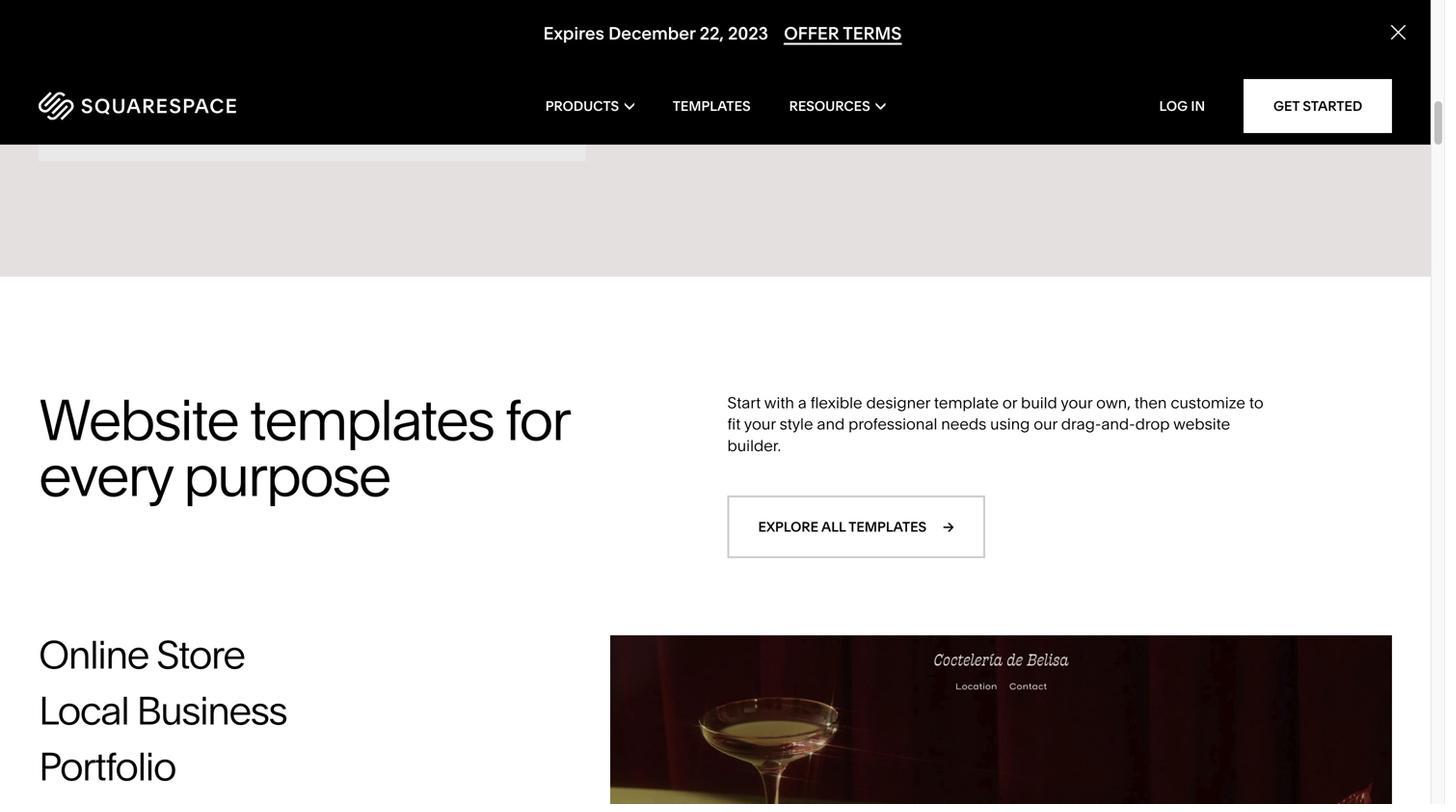 Task type: vqa. For each thing, say whether or not it's contained in the screenshot.
Products
yes



Task type: locate. For each thing, give the bounding box(es) containing it.
local
[[39, 687, 129, 734]]

portfolio link
[[39, 743, 214, 790]]

1 horizontal spatial templates
[[849, 519, 927, 535]]

start
[[727, 393, 761, 412]]

explore all templates
[[758, 519, 927, 535]]

for
[[505, 385, 568, 454]]

log             in
[[1159, 98, 1205, 114]]

professional
[[849, 415, 938, 434]]

0 horizontal spatial templates
[[249, 385, 493, 454]]

with
[[764, 393, 794, 412]]

then
[[1135, 393, 1167, 412]]

flexible
[[811, 393, 863, 412]]

log
[[1159, 98, 1188, 114]]

templates
[[249, 385, 493, 454], [849, 519, 927, 535]]

online
[[39, 631, 148, 678]]

get
[[1274, 98, 1300, 114]]

website
[[39, 385, 238, 454]]

expires december 22, 2023
[[543, 23, 768, 44]]

fit
[[727, 415, 741, 434]]

products button
[[545, 67, 634, 145]]

drop
[[1135, 415, 1170, 434]]

explore
[[758, 519, 819, 535]]

online store link
[[39, 631, 283, 678]]

resources button
[[789, 67, 885, 145]]

business
[[136, 687, 287, 734]]

your up the builder.
[[744, 415, 776, 434]]

designer
[[866, 393, 930, 412]]

terms
[[843, 23, 902, 44]]

get started link
[[1244, 79, 1392, 133]]

0 horizontal spatial your
[[744, 415, 776, 434]]

22,
[[700, 23, 724, 44]]

0 vertical spatial your
[[1061, 393, 1093, 412]]

build
[[1021, 393, 1058, 412]]

squarespace logo image
[[39, 92, 236, 121]]

your up drag-
[[1061, 393, 1093, 412]]

0 vertical spatial templates
[[249, 385, 493, 454]]

templates
[[673, 98, 751, 114]]

purpose
[[183, 442, 390, 511]]

offer terms
[[784, 23, 902, 44]]

squarespace logo link
[[39, 92, 309, 121]]

1 vertical spatial templates
[[849, 519, 927, 535]]

your
[[1061, 393, 1093, 412], [744, 415, 776, 434]]

website templates for every purpose
[[39, 385, 568, 511]]

a
[[798, 393, 807, 412]]

needs
[[941, 415, 987, 434]]

1 horizontal spatial your
[[1061, 393, 1093, 412]]



Task type: describe. For each thing, give the bounding box(es) containing it.
drag-
[[1061, 415, 1101, 434]]

get started
[[1274, 98, 1363, 114]]

products
[[545, 98, 619, 114]]

our
[[1034, 415, 1058, 434]]

local business link
[[39, 687, 325, 734]]

online store local business portfolio
[[39, 631, 287, 790]]

2023
[[728, 23, 768, 44]]

and-
[[1101, 415, 1135, 434]]

→
[[943, 519, 954, 535]]

log             in link
[[1159, 98, 1205, 114]]

own,
[[1096, 393, 1131, 412]]

in
[[1191, 98, 1205, 114]]

december
[[609, 23, 696, 44]]

offer terms link
[[784, 23, 902, 45]]

resources
[[789, 98, 870, 114]]

using
[[990, 415, 1030, 434]]

templates inside website templates for every purpose
[[249, 385, 493, 454]]

style
[[780, 415, 813, 434]]

templates link
[[673, 67, 751, 145]]

customize
[[1171, 393, 1246, 412]]

all
[[821, 519, 846, 535]]

template
[[934, 393, 999, 412]]

store
[[156, 631, 244, 678]]

expires
[[543, 23, 604, 44]]

and
[[817, 415, 845, 434]]

start with a flexible designer template or build your own, then customize to fit your style and professional needs using our drag-and-drop website builder.
[[727, 393, 1264, 455]]

1 vertical spatial your
[[744, 415, 776, 434]]

offer
[[784, 23, 839, 44]]

builder.
[[727, 436, 781, 455]]

started
[[1303, 98, 1363, 114]]

portfolio
[[39, 743, 175, 790]]

every
[[39, 442, 172, 511]]

website
[[1174, 415, 1230, 434]]

or
[[1003, 393, 1017, 412]]

to
[[1249, 393, 1264, 412]]

play video image
[[54, 113, 83, 142]]



